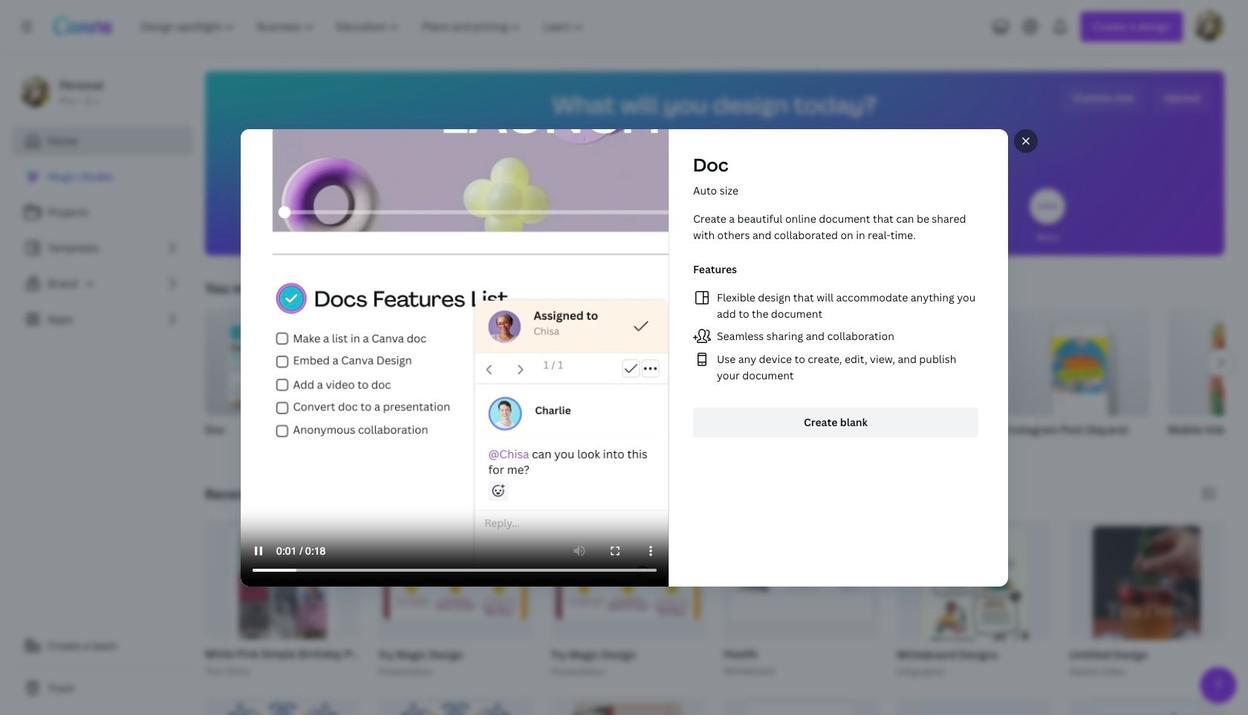 Task type: describe. For each thing, give the bounding box(es) containing it.
top level navigation element
[[131, 12, 597, 42]]

0 horizontal spatial list
[[12, 162, 193, 334]]



Task type: vqa. For each thing, say whether or not it's contained in the screenshot.
'File'
no



Task type: locate. For each thing, give the bounding box(es) containing it.
list
[[12, 162, 193, 334], [693, 289, 978, 384]]

1 horizontal spatial list
[[693, 289, 978, 384]]

group
[[205, 309, 348, 456], [366, 309, 508, 456], [526, 309, 669, 456], [686, 309, 829, 456], [847, 309, 990, 456], [1007, 309, 1150, 456], [1168, 309, 1248, 456], [202, 521, 507, 715], [375, 521, 533, 679], [548, 521, 706, 679], [721, 521, 879, 679], [894, 521, 1052, 715], [1066, 521, 1224, 715]]

None search field
[[492, 138, 938, 168]]



